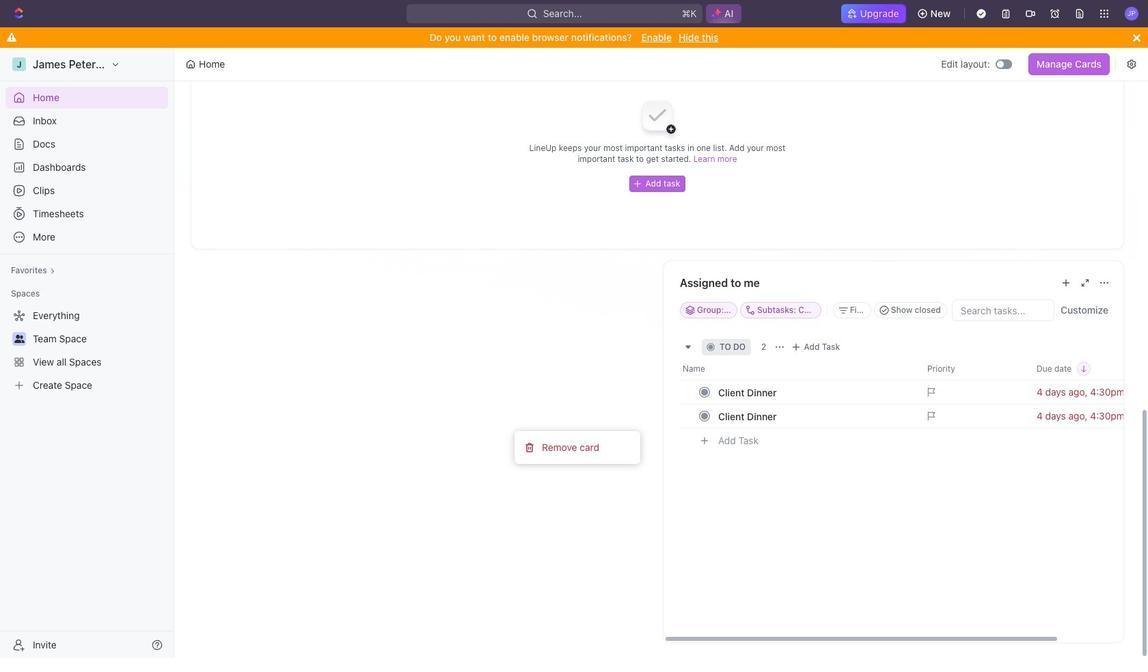 Task type: vqa. For each thing, say whether or not it's contained in the screenshot.
tree within the Sidebar navigation
yes



Task type: locate. For each thing, give the bounding box(es) containing it.
Search tasks... text field
[[952, 300, 1054, 321]]

tree
[[5, 305, 168, 396]]



Task type: describe. For each thing, give the bounding box(es) containing it.
tree inside sidebar navigation
[[5, 305, 168, 396]]

sidebar navigation
[[0, 48, 174, 658]]



